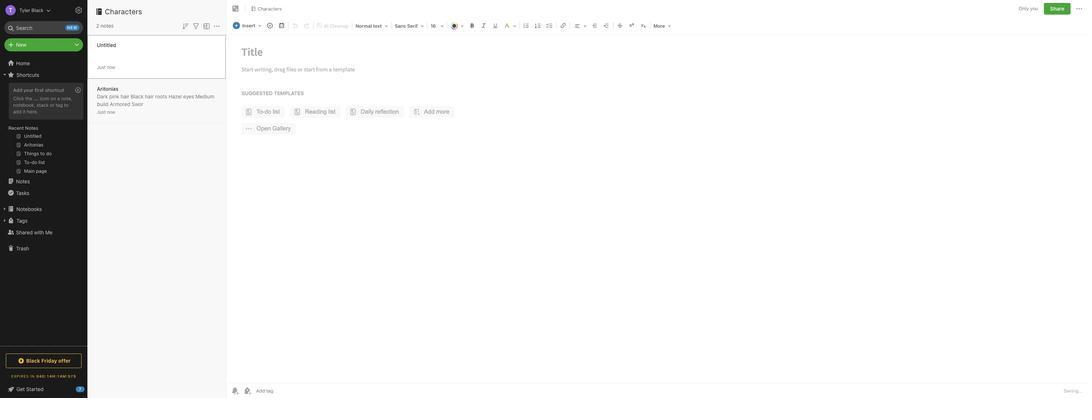 Task type: locate. For each thing, give the bounding box(es) containing it.
you
[[1031, 6, 1039, 11]]

tag
[[56, 102, 63, 108]]

add
[[13, 109, 21, 114]]

here.
[[27, 109, 38, 114]]

share button
[[1045, 3, 1071, 15]]

serif
[[407, 23, 418, 29]]

now
[[107, 64, 115, 70], [107, 109, 115, 115]]

2 now from the top
[[107, 109, 115, 115]]

Font color field
[[448, 20, 467, 31]]

Insert field
[[231, 20, 264, 31]]

black
[[31, 7, 43, 13], [131, 93, 144, 99], [26, 358, 40, 364]]

more actions image right view options "field"
[[212, 22, 221, 31]]

tyler black
[[19, 7, 43, 13]]

1 vertical spatial notes
[[16, 178, 30, 184]]

expand note image
[[231, 4, 240, 13]]

black up 'in'
[[26, 358, 40, 364]]

0 horizontal spatial more actions image
[[212, 22, 221, 31]]

subscript image
[[639, 20, 649, 31]]

stack
[[37, 102, 49, 108]]

0 vertical spatial just now
[[97, 64, 115, 70]]

home
[[16, 60, 30, 66]]

just now
[[97, 64, 115, 70], [97, 109, 115, 115]]

More field
[[651, 20, 674, 31]]

1 vertical spatial now
[[107, 109, 115, 115]]

0 horizontal spatial hair
[[121, 93, 129, 99]]

calendar event image
[[277, 20, 287, 31]]

add
[[13, 87, 22, 93]]

notes link
[[0, 175, 87, 187]]

0 horizontal spatial characters
[[105, 7, 142, 16]]

Sort options field
[[181, 21, 190, 31]]

2 just now from the top
[[97, 109, 115, 115]]

me
[[45, 229, 53, 235]]

with
[[34, 229, 44, 235]]

characters up task icon
[[258, 6, 282, 12]]

black up swor
[[131, 93, 144, 99]]

aritonias
[[97, 85, 118, 92]]

recent notes
[[8, 125, 38, 131]]

notes
[[25, 125, 38, 131], [16, 178, 30, 184]]

2 just from the top
[[97, 109, 106, 115]]

normal
[[356, 23, 372, 29]]

More actions field
[[1076, 3, 1084, 15], [212, 21, 221, 31]]

0 vertical spatial now
[[107, 64, 115, 70]]

0 vertical spatial more actions image
[[1076, 4, 1084, 13]]

0 vertical spatial just
[[97, 64, 106, 70]]

1 horizontal spatial more actions field
[[1076, 3, 1084, 15]]

more actions image
[[1076, 4, 1084, 13], [212, 22, 221, 31]]

notes
[[101, 23, 114, 29]]

1 horizontal spatial characters
[[258, 6, 282, 12]]

bold image
[[467, 20, 477, 31]]

numbered list image
[[533, 20, 543, 31]]

the
[[25, 95, 32, 101]]

superscript image
[[627, 20, 637, 31]]

1 vertical spatial just now
[[97, 109, 115, 115]]

1 just from the top
[[97, 64, 106, 70]]

...
[[34, 95, 39, 101]]

7
[[79, 387, 81, 391]]

new search field
[[9, 21, 79, 34]]

more actions image inside note list element
[[212, 22, 221, 31]]

now down the build at the top of page
[[107, 109, 115, 115]]

just
[[97, 64, 106, 70], [97, 109, 106, 115]]

Alignment field
[[571, 20, 589, 31]]

icon on a note, notebook, stack or tag to add it here.
[[13, 95, 72, 114]]

1 vertical spatial black
[[131, 93, 144, 99]]

expand notebooks image
[[2, 206, 8, 212]]

1 vertical spatial just
[[97, 109, 106, 115]]

your
[[23, 87, 33, 93]]

characters up notes
[[105, 7, 142, 16]]

notes up tasks
[[16, 178, 30, 184]]

insert link image
[[558, 20, 569, 31]]

strikethrough image
[[615, 20, 625, 31]]

Search text field
[[9, 21, 78, 34]]

more actions field right share button
[[1076, 3, 1084, 15]]

tyler
[[19, 7, 30, 13]]

click
[[13, 95, 24, 101]]

tree
[[0, 57, 87, 346]]

hair up armored
[[121, 93, 129, 99]]

now up aritonias
[[107, 64, 115, 70]]

Account field
[[0, 3, 51, 17]]

notes right 'recent'
[[25, 125, 38, 131]]

1 vertical spatial more actions image
[[212, 22, 221, 31]]

hair left roots
[[145, 93, 154, 99]]

build
[[97, 101, 108, 107]]

expires in 04d:14h:14m:57s
[[11, 374, 76, 378]]

0 vertical spatial black
[[31, 7, 43, 13]]

new
[[16, 42, 27, 48]]

hair
[[121, 93, 129, 99], [145, 93, 154, 99]]

just down the build at the top of page
[[97, 109, 106, 115]]

1 vertical spatial more actions field
[[212, 21, 221, 31]]

armored
[[110, 101, 130, 107]]

swor
[[132, 101, 144, 107]]

tree containing home
[[0, 57, 87, 346]]

new button
[[4, 38, 83, 51]]

just now down the build at the top of page
[[97, 109, 115, 115]]

2 vertical spatial black
[[26, 358, 40, 364]]

characters button
[[249, 4, 285, 14]]

settings image
[[74, 6, 83, 15]]

1 horizontal spatial more actions image
[[1076, 4, 1084, 13]]

more actions image for the topmost the more actions field
[[1076, 4, 1084, 13]]

black right tyler
[[31, 7, 43, 13]]

group
[[0, 81, 87, 178]]

characters
[[258, 6, 282, 12], [105, 7, 142, 16]]

more actions image right share button
[[1076, 4, 1084, 13]]

untitled
[[97, 42, 116, 48]]

1 horizontal spatial hair
[[145, 93, 154, 99]]

Help and Learning task checklist field
[[0, 383, 87, 395]]

shared with me link
[[0, 226, 87, 238]]

group containing add your first shortcut
[[0, 81, 87, 178]]

1 just now from the top
[[97, 64, 115, 70]]

just up aritonias
[[97, 64, 106, 70]]

roots
[[155, 93, 167, 99]]

more actions field right view options "field"
[[212, 21, 221, 31]]

0 horizontal spatial more actions field
[[212, 21, 221, 31]]

just now up aritonias
[[97, 64, 115, 70]]

indent image
[[590, 20, 600, 31]]



Task type: vqa. For each thing, say whether or not it's contained in the screenshot.
the Black in Tyler Black 'field'
yes



Task type: describe. For each thing, give the bounding box(es) containing it.
Add tag field
[[256, 387, 310, 394]]

or
[[50, 102, 54, 108]]

sans
[[395, 23, 406, 29]]

expires
[[11, 374, 29, 378]]

outdent image
[[602, 20, 612, 31]]

tasks
[[16, 190, 29, 196]]

shortcuts button
[[0, 69, 87, 81]]

pink
[[109, 93, 119, 99]]

get started
[[16, 386, 44, 392]]

Font size field
[[428, 20, 446, 31]]

shortcuts
[[16, 72, 39, 78]]

medium
[[196, 93, 214, 99]]

note,
[[61, 95, 72, 101]]

add a reminder image
[[231, 386, 239, 395]]

more
[[654, 23, 665, 29]]

characters inside button
[[258, 6, 282, 12]]

click to collapse image
[[85, 385, 90, 393]]

friday
[[41, 358, 57, 364]]

black inside black friday offer popup button
[[26, 358, 40, 364]]

0 vertical spatial notes
[[25, 125, 38, 131]]

saving…
[[1064, 388, 1083, 394]]

icon
[[40, 95, 49, 101]]

offer
[[58, 358, 71, 364]]

expand tags image
[[2, 218, 8, 223]]

a
[[57, 95, 60, 101]]

checklist image
[[545, 20, 555, 31]]

2
[[96, 23, 99, 29]]

shortcut
[[45, 87, 64, 93]]

shared with me
[[16, 229, 53, 235]]

notebooks link
[[0, 203, 87, 215]]

add filters image
[[192, 22, 200, 31]]

black inside "account" field
[[31, 7, 43, 13]]

get
[[16, 386, 25, 392]]

click the ...
[[13, 95, 39, 101]]

bulleted list image
[[522, 20, 532, 31]]

note window element
[[226, 0, 1089, 398]]

black friday offer
[[26, 358, 71, 364]]

add tag image
[[243, 386, 252, 395]]

1 hair from the left
[[121, 93, 129, 99]]

shared
[[16, 229, 33, 235]]

2 hair from the left
[[145, 93, 154, 99]]

sans serif
[[395, 23, 418, 29]]

share
[[1051, 5, 1065, 12]]

only you
[[1019, 6, 1039, 11]]

tasks button
[[0, 187, 87, 199]]

started
[[26, 386, 44, 392]]

notebook,
[[13, 102, 35, 108]]

Font family field
[[393, 20, 426, 31]]

dark pink hair black hair roots hazel eyes medium build armored swor
[[97, 93, 214, 107]]

tags button
[[0, 215, 87, 226]]

2 notes
[[96, 23, 114, 29]]

italic image
[[479, 20, 489, 31]]

1 now from the top
[[107, 64, 115, 70]]

add your first shortcut
[[13, 87, 64, 93]]

insert
[[242, 23, 255, 28]]

home link
[[0, 57, 87, 69]]

dark
[[97, 93, 108, 99]]

text
[[373, 23, 382, 29]]

to
[[64, 102, 69, 108]]

Highlight field
[[502, 20, 519, 31]]

Heading level field
[[353, 20, 391, 31]]

task image
[[265, 20, 275, 31]]

16
[[431, 23, 436, 29]]

recent
[[8, 125, 24, 131]]

notebooks
[[16, 206, 42, 212]]

on
[[50, 95, 56, 101]]

in
[[30, 374, 35, 378]]

underline image
[[491, 20, 501, 31]]

more actions image for leftmost the more actions field
[[212, 22, 221, 31]]

trash link
[[0, 242, 87, 254]]

Note Editor text field
[[226, 35, 1089, 383]]

04d:14h:14m:57s
[[36, 374, 76, 378]]

first
[[35, 87, 44, 93]]

View options field
[[200, 21, 211, 31]]

it
[[23, 109, 26, 114]]

note list element
[[87, 0, 226, 398]]

new
[[67, 25, 77, 30]]

black friday offer button
[[6, 354, 82, 368]]

0 vertical spatial more actions field
[[1076, 3, 1084, 15]]

group inside tree
[[0, 81, 87, 178]]

eyes
[[183, 93, 194, 99]]

tags
[[16, 217, 27, 224]]

black inside dark pink hair black hair roots hazel eyes medium build armored swor
[[131, 93, 144, 99]]

Add filters field
[[192, 21, 200, 31]]

hazel
[[169, 93, 182, 99]]

trash
[[16, 245, 29, 251]]

characters inside note list element
[[105, 7, 142, 16]]

normal text
[[356, 23, 382, 29]]

only
[[1019, 6, 1029, 11]]



